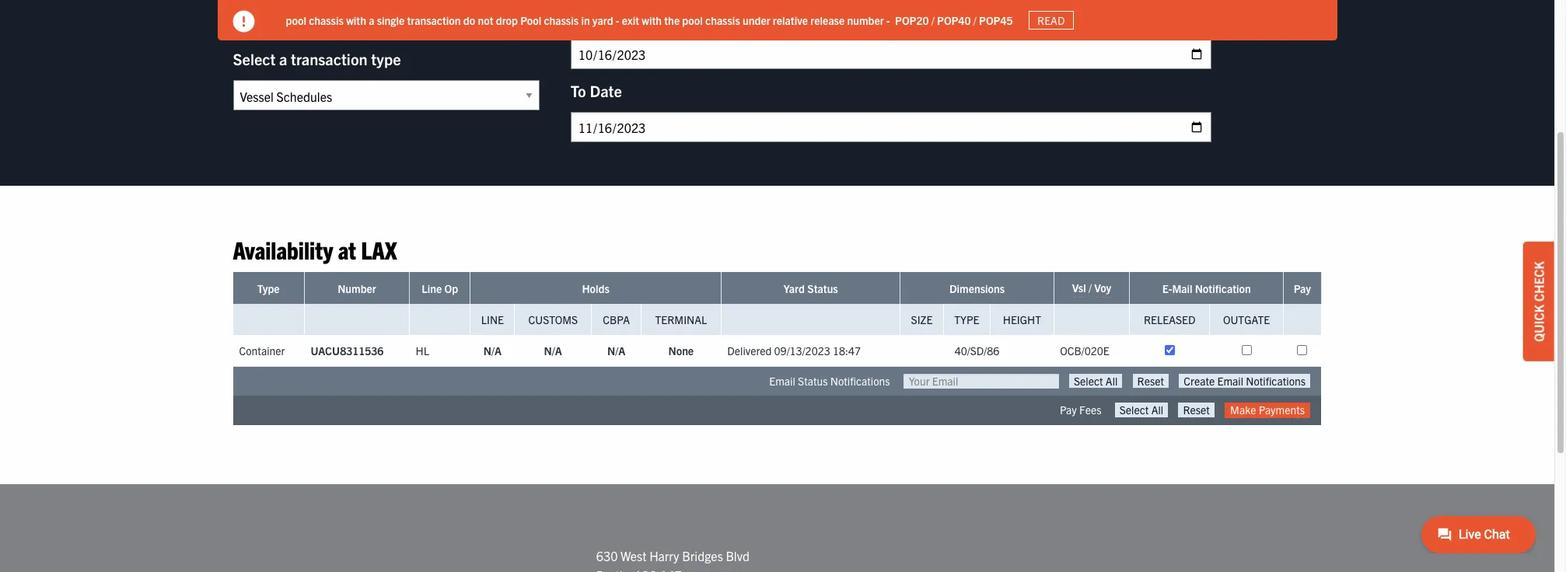 Task type: locate. For each thing, give the bounding box(es) containing it.
630
[[597, 548, 618, 564]]

vsl / voy
[[1073, 281, 1112, 295]]

2 horizontal spatial /
[[1089, 281, 1092, 295]]

/ left pop40 on the right top
[[932, 13, 935, 27]]

holds
[[582, 282, 610, 296]]

1 vertical spatial status
[[798, 374, 828, 388]]

n/a down cbpa
[[607, 344, 626, 358]]

pay
[[1294, 282, 1312, 296], [1060, 403, 1077, 417]]

0 vertical spatial pay
[[1294, 282, 1312, 296]]

1 horizontal spatial n/a
[[544, 344, 562, 358]]

e-mail notification
[[1163, 282, 1252, 296]]

quick
[[1532, 305, 1547, 342]]

yard status
[[784, 282, 838, 296]]

1 horizontal spatial -
[[887, 13, 890, 27]]

with left single
[[346, 13, 366, 27]]

- left exit
[[616, 13, 620, 27]]

ocb/020e
[[1060, 344, 1110, 358]]

make payments
[[1231, 403, 1305, 417]]

Your Email email field
[[904, 374, 1059, 389]]

n/a down customs at left
[[544, 344, 562, 358]]

1 horizontal spatial line
[[481, 313, 504, 327]]

lax
[[361, 234, 397, 264]]

pool up select a transaction type
[[286, 13, 306, 27]]

0 vertical spatial status
[[808, 282, 838, 296]]

container
[[239, 344, 285, 358]]

pop20
[[895, 13, 929, 27]]

single
[[377, 13, 405, 27]]

0 horizontal spatial /
[[932, 13, 935, 27]]

None button
[[1070, 374, 1123, 389], [1133, 374, 1169, 389], [1180, 374, 1311, 389], [1115, 403, 1169, 417], [1179, 403, 1215, 417], [1070, 374, 1123, 389], [1133, 374, 1169, 389], [1180, 374, 1311, 389], [1115, 403, 1169, 417], [1179, 403, 1215, 417]]

line for line
[[481, 313, 504, 327]]

1 vertical spatial date
[[590, 81, 622, 100]]

0 horizontal spatial transaction
[[291, 49, 368, 68]]

delivered
[[728, 344, 772, 358]]

availability at lax
[[233, 234, 397, 264]]

date
[[609, 8, 641, 27], [590, 81, 622, 100]]

exit
[[622, 13, 639, 27]]

n/a right hl
[[484, 344, 502, 358]]

630 west harry bridges blvd footer
[[0, 484, 1555, 573]]

0 horizontal spatial pay
[[1060, 403, 1077, 417]]

0 vertical spatial a
[[369, 13, 375, 27]]

0 horizontal spatial a
[[279, 49, 287, 68]]

18:47
[[833, 344, 861, 358]]

status for email
[[798, 374, 828, 388]]

with
[[346, 13, 366, 27], [642, 13, 662, 27]]

transaction left do
[[407, 13, 461, 27]]

line
[[422, 282, 442, 296], [481, 313, 504, 327]]

relative
[[773, 13, 808, 27]]

/
[[932, 13, 935, 27], [974, 13, 977, 27], [1089, 281, 1092, 295]]

type down the availability
[[257, 282, 280, 296]]

0 horizontal spatial chassis
[[309, 13, 344, 27]]

1 horizontal spatial chassis
[[544, 13, 579, 27]]

transaction
[[407, 13, 461, 27], [291, 49, 368, 68]]

pay for pay
[[1294, 282, 1312, 296]]

yard
[[784, 282, 805, 296]]

0 horizontal spatial n/a
[[484, 344, 502, 358]]

with left the
[[642, 13, 662, 27]]

pop45
[[979, 13, 1013, 27]]

from date
[[571, 8, 641, 27]]

size
[[911, 313, 933, 327]]

type up 40/sd/86 in the right of the page
[[955, 313, 980, 327]]

pool
[[286, 13, 306, 27], [683, 13, 703, 27]]

e-
[[1163, 282, 1173, 296]]

select
[[233, 49, 276, 68]]

1 horizontal spatial type
[[955, 313, 980, 327]]

status right email
[[798, 374, 828, 388]]

1 horizontal spatial with
[[642, 13, 662, 27]]

2 horizontal spatial chassis
[[706, 13, 740, 27]]

select a transaction type
[[233, 49, 401, 68]]

0 vertical spatial line
[[422, 282, 442, 296]]

cbpa
[[603, 313, 630, 327]]

1 vertical spatial pay
[[1060, 403, 1077, 417]]

0 horizontal spatial with
[[346, 13, 366, 27]]

- right number
[[887, 13, 890, 27]]

0 horizontal spatial pool
[[286, 13, 306, 27]]

make payments link
[[1225, 403, 1311, 418]]

delivered 09/13/2023 18:47
[[728, 344, 861, 358]]

line left customs at left
[[481, 313, 504, 327]]

/ left 'pop45'
[[974, 13, 977, 27]]

chassis up select a transaction type
[[309, 13, 344, 27]]

email
[[770, 374, 796, 388]]

3 chassis from the left
[[706, 13, 740, 27]]

read link
[[1029, 11, 1074, 30]]

quick check
[[1532, 262, 1547, 342]]

1 horizontal spatial pay
[[1294, 282, 1312, 296]]

-
[[616, 13, 620, 27], [887, 13, 890, 27]]

From Date date field
[[571, 39, 1212, 69]]

line left op
[[422, 282, 442, 296]]

status right yard
[[808, 282, 838, 296]]

1 pool from the left
[[286, 13, 306, 27]]

voy
[[1095, 281, 1112, 295]]

2 with from the left
[[642, 13, 662, 27]]

n/a
[[484, 344, 502, 358], [544, 344, 562, 358], [607, 344, 626, 358]]

line op
[[422, 282, 458, 296]]

chassis left in
[[544, 13, 579, 27]]

pool
[[521, 13, 542, 27]]

pool chassis with a single transaction  do not drop pool chassis in yard -  exit with the pool chassis under relative release number -  pop20 / pop40 / pop45
[[286, 13, 1013, 27]]

a
[[369, 13, 375, 27], [279, 49, 287, 68]]

hl
[[416, 344, 429, 358]]

outgate
[[1224, 313, 1271, 327]]

1 vertical spatial line
[[481, 313, 504, 327]]

quick check link
[[1524, 242, 1555, 362]]

0 horizontal spatial line
[[422, 282, 442, 296]]

0 vertical spatial transaction
[[407, 13, 461, 27]]

0 horizontal spatial type
[[257, 282, 280, 296]]

number
[[847, 13, 884, 27]]

in
[[581, 13, 590, 27]]

availability
[[233, 234, 333, 264]]

number
[[338, 282, 376, 296]]

type
[[257, 282, 280, 296], [955, 313, 980, 327]]

chassis left under
[[706, 13, 740, 27]]

2 horizontal spatial n/a
[[607, 344, 626, 358]]

a left single
[[369, 13, 375, 27]]

0 horizontal spatial -
[[616, 13, 620, 27]]

0 vertical spatial date
[[609, 8, 641, 27]]

transaction left type
[[291, 49, 368, 68]]

1 horizontal spatial pool
[[683, 13, 703, 27]]

solid image
[[233, 11, 255, 33]]

chassis
[[309, 13, 344, 27], [544, 13, 579, 27], [706, 13, 740, 27]]

under
[[743, 13, 771, 27]]

status for yard
[[808, 282, 838, 296]]

pop40
[[937, 13, 971, 27]]

/ right vsl
[[1089, 281, 1092, 295]]

release
[[811, 13, 845, 27]]

status
[[808, 282, 838, 296], [798, 374, 828, 388]]

date right to
[[590, 81, 622, 100]]

a right select
[[279, 49, 287, 68]]

None checkbox
[[1165, 346, 1175, 356], [1298, 346, 1308, 356], [1165, 346, 1175, 356], [1298, 346, 1308, 356]]

op
[[445, 282, 458, 296]]

harry
[[650, 548, 680, 564]]

pool right the
[[683, 13, 703, 27]]

date right from on the left top of the page
[[609, 8, 641, 27]]

the
[[665, 13, 680, 27]]

pay fees
[[1060, 403, 1102, 417]]

None checkbox
[[1242, 346, 1252, 356]]



Task type: vqa. For each thing, say whether or not it's contained in the screenshot.
one.
no



Task type: describe. For each thing, give the bounding box(es) containing it.
To Date date field
[[571, 112, 1212, 142]]

1 - from the left
[[616, 13, 620, 27]]

notifications
[[831, 374, 890, 388]]

at
[[338, 234, 356, 264]]

630 west harry bridges blvd
[[597, 548, 750, 564]]

check
[[1532, 262, 1547, 302]]

do
[[463, 13, 475, 27]]

payments
[[1259, 403, 1305, 417]]

3 n/a from the left
[[607, 344, 626, 358]]

dimensions
[[950, 282, 1005, 296]]

from
[[571, 8, 606, 27]]

40/sd/86
[[955, 344, 1000, 358]]

to
[[571, 81, 586, 100]]

1 with from the left
[[346, 13, 366, 27]]

2 chassis from the left
[[544, 13, 579, 27]]

line for line op
[[422, 282, 442, 296]]

bridges
[[682, 548, 723, 564]]

uacu8311536
[[311, 344, 384, 358]]

type
[[371, 49, 401, 68]]

1 horizontal spatial transaction
[[407, 13, 461, 27]]

terminal
[[655, 313, 707, 327]]

yard
[[593, 13, 613, 27]]

make
[[1231, 403, 1257, 417]]

date for from date
[[609, 8, 641, 27]]

email status notifications
[[770, 374, 890, 388]]

1 vertical spatial a
[[279, 49, 287, 68]]

1 chassis from the left
[[309, 13, 344, 27]]

0 vertical spatial type
[[257, 282, 280, 296]]

none
[[669, 344, 694, 358]]

to date
[[571, 81, 622, 100]]

2 pool from the left
[[683, 13, 703, 27]]

mail
[[1173, 282, 1193, 296]]

vsl
[[1073, 281, 1087, 295]]

2 n/a from the left
[[544, 344, 562, 358]]

1 n/a from the left
[[484, 344, 502, 358]]

customs
[[529, 313, 578, 327]]

1 horizontal spatial a
[[369, 13, 375, 27]]

released
[[1144, 313, 1196, 327]]

west
[[621, 548, 647, 564]]

date for to date
[[590, 81, 622, 100]]

read
[[1038, 13, 1065, 27]]

blvd
[[726, 548, 750, 564]]

not
[[478, 13, 494, 27]]

1 horizontal spatial /
[[974, 13, 977, 27]]

1 vertical spatial type
[[955, 313, 980, 327]]

drop
[[496, 13, 518, 27]]

fees
[[1080, 403, 1102, 417]]

2 - from the left
[[887, 13, 890, 27]]

pay for pay fees
[[1060, 403, 1077, 417]]

09/13/2023
[[774, 344, 831, 358]]

notification
[[1195, 282, 1252, 296]]

height
[[1003, 313, 1042, 327]]

1 vertical spatial transaction
[[291, 49, 368, 68]]



